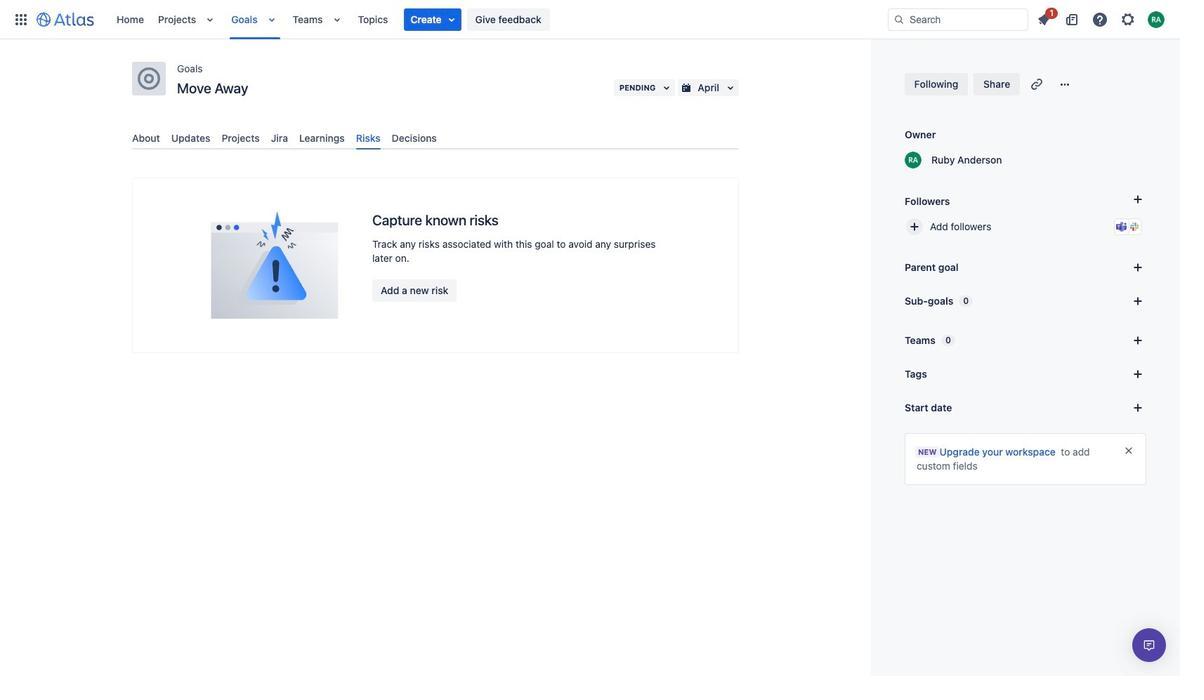 Task type: describe. For each thing, give the bounding box(es) containing it.
open intercom messenger image
[[1142, 638, 1158, 654]]

1 horizontal spatial list
[[1032, 5, 1173, 31]]

switch to... image
[[13, 11, 30, 28]]

0 horizontal spatial list
[[110, 0, 889, 39]]

msteams logo showing  channels are connected to this goal image
[[1117, 221, 1128, 233]]

settings image
[[1121, 11, 1137, 28]]

Search field
[[889, 8, 1029, 31]]

close banner image
[[1124, 446, 1135, 457]]

list item inside top element
[[404, 8, 462, 31]]

help image
[[1092, 11, 1109, 28]]

account image
[[1149, 11, 1166, 28]]

slack logo showing nan channels are connected to this goal image
[[1130, 221, 1141, 233]]

add follower image
[[907, 219, 924, 235]]

goal icon image
[[138, 67, 160, 90]]

more icon image
[[1057, 76, 1074, 93]]



Task type: locate. For each thing, give the bounding box(es) containing it.
1 horizontal spatial list item
[[1032, 5, 1059, 31]]

notifications image
[[1036, 11, 1053, 28]]

banner
[[0, 0, 1181, 39]]

add a follower image
[[1130, 191, 1147, 208]]

list
[[110, 0, 889, 39], [1032, 5, 1173, 31]]

top element
[[8, 0, 889, 39]]

list item
[[1032, 5, 1059, 31], [404, 8, 462, 31]]

0 horizontal spatial list item
[[404, 8, 462, 31]]

search image
[[894, 14, 905, 25]]

add team image
[[1130, 333, 1147, 349]]

tab list
[[127, 127, 745, 150]]

set start date image
[[1130, 400, 1147, 417]]

add tag image
[[1130, 366, 1147, 383]]

None search field
[[889, 8, 1029, 31]]



Task type: vqa. For each thing, say whether or not it's contained in the screenshot.
Slack logo showing NaN channels are connected to this goal at the right top of the page
yes



